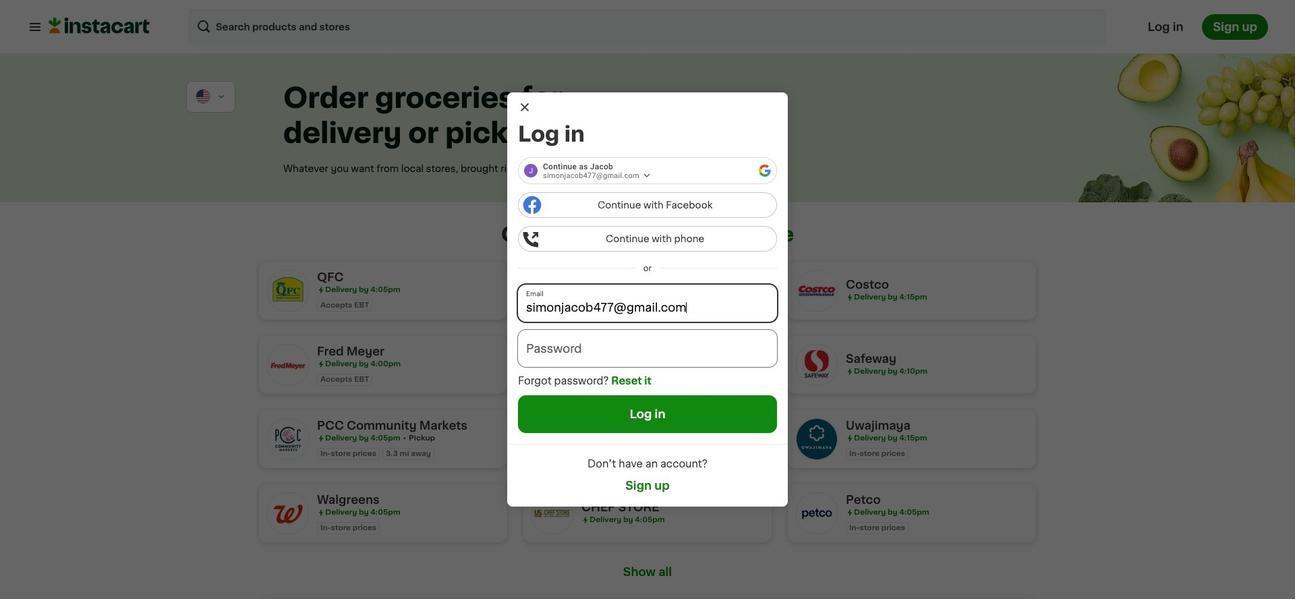 Task type: locate. For each thing, give the bounding box(es) containing it.
safeway image
[[796, 344, 838, 386]]

uwajimaya image
[[796, 418, 838, 460]]

walgreens image
[[267, 493, 309, 535]]

costco image
[[796, 270, 838, 312]]

qfc delivery now image
[[532, 270, 574, 312]]

Email email field
[[518, 285, 778, 322]]

chef'store image
[[532, 493, 574, 535]]

sprouts farmers market image
[[532, 418, 574, 460]]



Task type: vqa. For each thing, say whether or not it's contained in the screenshot.
Uwajimaya image
yes



Task type: describe. For each thing, give the bounding box(es) containing it.
open main menu image
[[27, 19, 43, 35]]

Password password field
[[518, 330, 778, 367]]

instacart home image
[[49, 17, 150, 33]]

pcc community markets image
[[267, 418, 309, 460]]

petco image
[[796, 493, 838, 535]]

close modal image
[[518, 101, 532, 114]]

metropolitan market image
[[532, 344, 574, 386]]

united states element
[[195, 88, 212, 105]]

fred meyer image
[[267, 344, 309, 386]]

qfc image
[[267, 270, 309, 312]]



